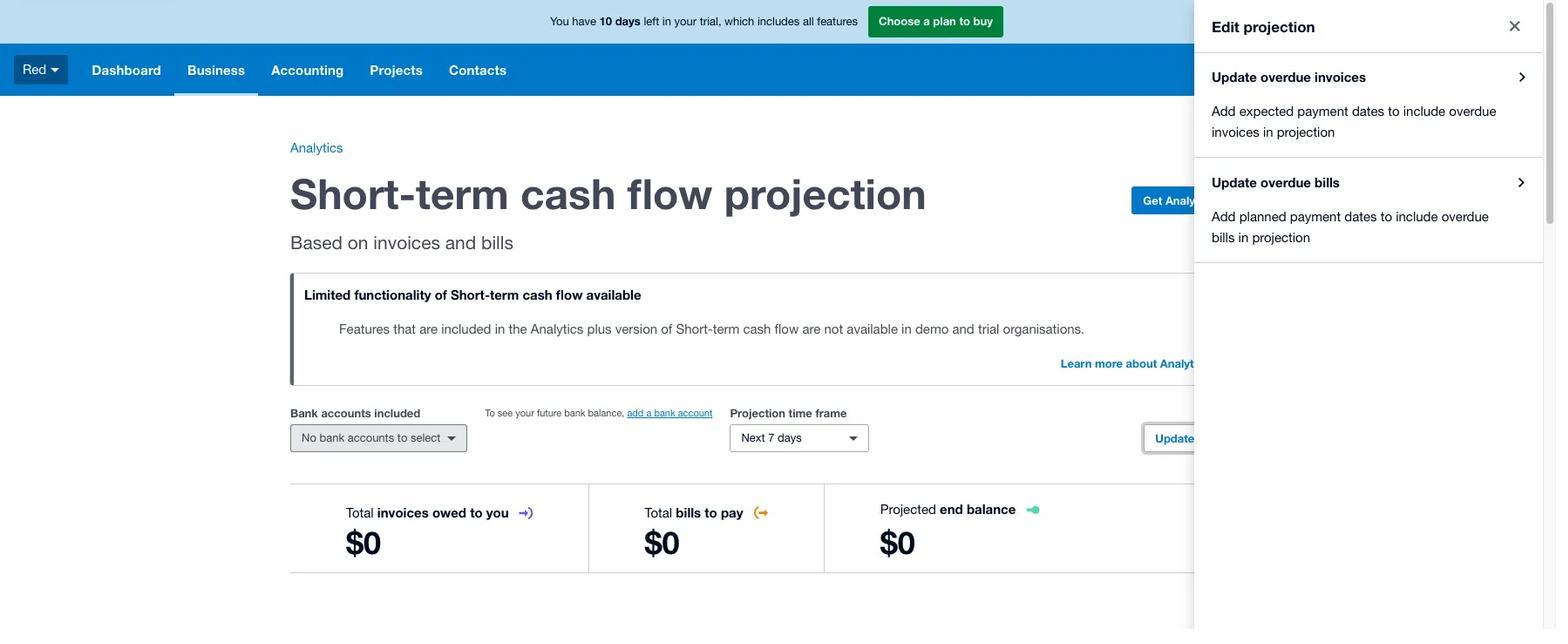 Task type: vqa. For each thing, say whether or not it's contained in the screenshot.
the top plus
yes



Task type: describe. For each thing, give the bounding box(es) containing it.
have
[[572, 15, 596, 28]]

demo
[[916, 322, 949, 337]]

2 vertical spatial cash
[[743, 322, 771, 337]]

0 vertical spatial term
[[416, 168, 509, 218]]

to inside add planned payment dates to include overdue bills in projection
[[1381, 209, 1393, 224]]

limited
[[304, 287, 351, 303]]

add for update overdue invoices
[[1212, 104, 1236, 119]]

balance
[[967, 501, 1016, 517]]

1 are from the left
[[420, 322, 438, 337]]

overdue inside add expected payment dates to include overdue invoices in projection
[[1449, 104, 1497, 119]]

plus
[[1218, 194, 1241, 208]]

projection inside add expected payment dates to include overdue invoices in projection
[[1277, 125, 1335, 140]]

no bank accounts to select
[[302, 432, 441, 445]]

overdue for update overdue
[[1198, 432, 1242, 446]]

ts button
[[1500, 44, 1543, 96]]

projects button
[[357, 44, 436, 96]]

include for update overdue bills
[[1396, 209, 1438, 224]]

1 vertical spatial included
[[374, 406, 421, 420]]

add expected payment dates to include overdue invoices in projection
[[1212, 104, 1497, 140]]

bank accounts included
[[290, 406, 421, 420]]

more
[[1095, 357, 1123, 371]]

planned
[[1240, 209, 1287, 224]]

payment for bills
[[1290, 209, 1341, 224]]

update for update overdue bills
[[1212, 174, 1257, 190]]

2 vertical spatial term
[[713, 322, 740, 337]]

learn more about analytics plus link
[[1050, 351, 1246, 378]]

edit
[[1212, 17, 1240, 35]]

total invoices owed to you $0
[[346, 505, 509, 562]]

features
[[817, 15, 858, 28]]

analytics link
[[290, 140, 343, 155]]

balance,
[[588, 408, 625, 419]]

projection time frame
[[730, 406, 847, 420]]

you
[[550, 15, 569, 28]]

functionality
[[354, 287, 431, 303]]

future
[[537, 408, 562, 419]]

includes
[[758, 15, 800, 28]]

1 vertical spatial cash
[[523, 287, 553, 303]]

included inside limited functionality of short-term cash flow available status
[[441, 322, 491, 337]]

0 vertical spatial cash
[[521, 168, 616, 218]]

your inside you have 10 days left in your trial, which includes all features
[[675, 15, 697, 28]]

red button
[[0, 44, 79, 96]]

0 horizontal spatial flow
[[556, 287, 583, 303]]

1 horizontal spatial flow
[[628, 168, 713, 218]]

get
[[1143, 194, 1163, 208]]

0 horizontal spatial short-
[[290, 168, 416, 218]]

0 horizontal spatial plus
[[587, 322, 612, 337]]

2 are from the left
[[803, 322, 821, 337]]

3 $0 from the left
[[880, 524, 915, 562]]

trial
[[978, 322, 1000, 337]]

bills inside total bills to pay $0
[[676, 505, 701, 521]]

you
[[486, 505, 509, 521]]

end
[[940, 501, 963, 517]]

projection inside add planned payment dates to include overdue bills in projection
[[1252, 230, 1311, 245]]

owed
[[432, 505, 467, 521]]

analytics right the
[[531, 322, 584, 337]]

about
[[1126, 357, 1157, 371]]

plan
[[933, 14, 956, 28]]

0 vertical spatial accounts
[[321, 406, 371, 420]]

0 horizontal spatial a
[[646, 408, 652, 419]]

close image
[[1498, 9, 1533, 44]]

1 vertical spatial term
[[490, 287, 519, 303]]

on
[[348, 232, 368, 253]]

select
[[411, 432, 441, 445]]

add planned payment dates to include overdue bills in projection
[[1212, 209, 1489, 245]]

7
[[768, 432, 775, 445]]

next
[[742, 432, 765, 445]]

$0 inside 'total invoices owed to you $0'
[[346, 524, 381, 562]]

all
[[803, 15, 814, 28]]

organisations.
[[1003, 322, 1085, 337]]

version
[[615, 322, 658, 337]]

projected
[[880, 502, 936, 517]]

0 horizontal spatial of
[[435, 287, 447, 303]]

overdue for update overdue invoices
[[1261, 69, 1311, 85]]

svg image inside red popup button
[[51, 68, 59, 72]]

bank inside no bank accounts to select popup button
[[320, 432, 345, 445]]

based on invoices and bills
[[290, 232, 514, 253]]

next 7 days button
[[730, 425, 870, 453]]

to inside popup button
[[397, 432, 408, 445]]

dates for update overdue bills
[[1345, 209, 1377, 224]]

accounts inside popup button
[[348, 432, 394, 445]]

short-term cash flow projection
[[290, 168, 927, 218]]

you have 10 days left in your trial, which includes all features
[[550, 14, 858, 28]]

svg image
[[1285, 65, 1296, 75]]

total for you
[[346, 506, 374, 521]]

update overdue bills
[[1212, 174, 1340, 190]]

frame
[[816, 406, 847, 420]]

add
[[627, 408, 644, 419]]

projected end balance
[[880, 501, 1016, 517]]

and inside limited functionality of short-term cash flow available status
[[953, 322, 975, 337]]

days inside popup button
[[778, 432, 802, 445]]

in left the
[[495, 322, 505, 337]]

not
[[824, 322, 843, 337]]

in inside add expected payment dates to include overdue invoices in projection
[[1263, 125, 1274, 140]]

contacts button
[[436, 44, 520, 96]]

pay
[[721, 505, 743, 521]]



Task type: locate. For each thing, give the bounding box(es) containing it.
2 horizontal spatial short-
[[676, 322, 713, 337]]

0 vertical spatial payment
[[1298, 104, 1349, 119]]

include inside add planned payment dates to include overdue bills in projection
[[1396, 209, 1438, 224]]

2 horizontal spatial bank
[[654, 408, 675, 419]]

1 vertical spatial and
[[953, 322, 975, 337]]

bank
[[290, 406, 318, 420]]

svg image right red
[[51, 68, 59, 72]]

overdue inside button
[[1198, 432, 1242, 446]]

total for $0
[[645, 506, 672, 521]]

1 horizontal spatial bank
[[564, 408, 586, 419]]

cash
[[521, 168, 616, 218], [523, 287, 553, 303], [743, 322, 771, 337]]

0 vertical spatial flow
[[628, 168, 713, 218]]

analytics inside button
[[1166, 194, 1215, 208]]

buy
[[974, 14, 993, 28]]

bills down plus
[[1212, 230, 1235, 245]]

update for update overdue
[[1156, 432, 1195, 446]]

total inside total bills to pay $0
[[645, 506, 672, 521]]

1 vertical spatial add
[[1212, 209, 1236, 224]]

analytics right about
[[1160, 357, 1210, 371]]

to
[[485, 408, 495, 419]]

expected
[[1240, 104, 1294, 119]]

update for update overdue invoices
[[1212, 69, 1257, 85]]

of
[[435, 287, 447, 303], [661, 322, 673, 337]]

flow
[[628, 168, 713, 218], [556, 287, 583, 303], [775, 322, 799, 337]]

1 vertical spatial short-
[[451, 287, 490, 303]]

overdue
[[1261, 69, 1311, 85], [1449, 104, 1497, 119], [1261, 174, 1311, 190], [1442, 209, 1489, 224], [1198, 432, 1242, 446]]

1 vertical spatial your
[[516, 408, 534, 419]]

see
[[498, 408, 513, 419]]

2 total from the left
[[645, 506, 672, 521]]

1 total from the left
[[346, 506, 374, 521]]

payment for invoices
[[1298, 104, 1349, 119]]

update overdue invoices
[[1212, 69, 1366, 85]]

2 add from the top
[[1212, 209, 1236, 224]]

in down planned
[[1239, 230, 1249, 245]]

dashboard
[[92, 62, 161, 78]]

0 vertical spatial short-
[[290, 168, 416, 218]]

0 horizontal spatial total
[[346, 506, 374, 521]]

choose a plan to buy
[[879, 14, 993, 28]]

left
[[644, 15, 659, 28]]

time
[[789, 406, 812, 420]]

in down expected on the top of the page
[[1263, 125, 1274, 140]]

of right version
[[661, 322, 673, 337]]

no
[[302, 432, 316, 445]]

are
[[420, 322, 438, 337], [803, 322, 821, 337]]

are left not
[[803, 322, 821, 337]]

bank right future
[[564, 408, 586, 419]]

available up version
[[586, 287, 641, 303]]

total inside 'total invoices owed to you $0'
[[346, 506, 374, 521]]

analytics
[[290, 140, 343, 155], [1166, 194, 1215, 208], [531, 322, 584, 337], [1160, 357, 1210, 371]]

invoices up add expected payment dates to include overdue invoices in projection
[[1315, 69, 1366, 85]]

short-
[[290, 168, 416, 218], [451, 287, 490, 303], [676, 322, 713, 337]]

0 vertical spatial of
[[435, 287, 447, 303]]

update
[[1212, 69, 1257, 85], [1212, 174, 1257, 190], [1156, 432, 1195, 446]]

that
[[393, 322, 416, 337]]

in left demo
[[902, 322, 912, 337]]

0 vertical spatial add
[[1212, 104, 1236, 119]]

payment down update overdue bills
[[1290, 209, 1341, 224]]

to inside 'total invoices owed to you $0'
[[470, 505, 483, 521]]

1 vertical spatial accounts
[[348, 432, 394, 445]]

bills up add planned payment dates to include overdue bills in projection
[[1315, 174, 1340, 190]]

bills inside add planned payment dates to include overdue bills in projection
[[1212, 230, 1235, 245]]

$0
[[346, 524, 381, 562], [645, 524, 680, 562], [880, 524, 915, 562]]

1 vertical spatial flow
[[556, 287, 583, 303]]

0 vertical spatial days
[[615, 14, 641, 28]]

1 horizontal spatial your
[[675, 15, 697, 28]]

0 vertical spatial and
[[445, 232, 476, 253]]

total bills to pay $0
[[645, 505, 743, 562]]

which
[[725, 15, 755, 28]]

1 vertical spatial update
[[1212, 174, 1257, 190]]

banner containing ts
[[0, 0, 1543, 96]]

features that are included in the analytics plus version of short-term cash flow are not available in demo and trial organisations.
[[339, 322, 1085, 337]]

total
[[346, 506, 374, 521], [645, 506, 672, 521]]

0 horizontal spatial included
[[374, 406, 421, 420]]

add down plus
[[1212, 209, 1236, 224]]

1 horizontal spatial are
[[803, 322, 821, 337]]

overdue inside add planned payment dates to include overdue bills in projection
[[1442, 209, 1489, 224]]

10
[[600, 14, 612, 28]]

0 vertical spatial available
[[586, 287, 641, 303]]

limited functionality of short-term cash flow available
[[304, 287, 641, 303]]

projection
[[1244, 17, 1316, 35], [1277, 125, 1335, 140], [724, 168, 927, 218], [1252, 230, 1311, 245]]

short- up 'on'
[[290, 168, 416, 218]]

0 vertical spatial a
[[924, 14, 930, 28]]

total left pay
[[645, 506, 672, 521]]

add a bank account link
[[627, 408, 713, 419]]

learn more about analytics plus
[[1061, 357, 1236, 371]]

trial,
[[700, 15, 722, 28]]

in inside you have 10 days left in your trial, which includes all features
[[663, 15, 671, 28]]

days right 10
[[615, 14, 641, 28]]

invoices
[[1315, 69, 1366, 85], [1212, 125, 1260, 140], [373, 232, 440, 253], [377, 505, 429, 521]]

2 horizontal spatial $0
[[880, 524, 915, 562]]

and left trial
[[953, 322, 975, 337]]

days right 7
[[778, 432, 802, 445]]

bills up "limited functionality of short-term cash flow available"
[[481, 232, 514, 253]]

1 vertical spatial of
[[661, 322, 673, 337]]

2 vertical spatial flow
[[775, 322, 799, 337]]

bank right add
[[654, 408, 675, 419]]

0 horizontal spatial bank
[[320, 432, 345, 445]]

1 horizontal spatial plus
[[1213, 357, 1236, 371]]

1 horizontal spatial total
[[645, 506, 672, 521]]

a
[[924, 14, 930, 28], [646, 408, 652, 419]]

1 vertical spatial payment
[[1290, 209, 1341, 224]]

1 $0 from the left
[[346, 524, 381, 562]]

banner
[[0, 0, 1543, 96]]

available right not
[[847, 322, 898, 337]]

dates inside add expected payment dates to include overdue invoices in projection
[[1352, 104, 1385, 119]]

get analytics plus button
[[1132, 187, 1253, 215]]

in right left
[[663, 15, 671, 28]]

days
[[615, 14, 641, 28], [778, 432, 802, 445]]

to
[[960, 14, 970, 28], [1388, 104, 1400, 119], [1381, 209, 1393, 224], [397, 432, 408, 445], [470, 505, 483, 521], [705, 505, 717, 521]]

update down learn more about analytics plus link
[[1156, 432, 1195, 446]]

a right add
[[646, 408, 652, 419]]

total down no bank accounts to select
[[346, 506, 374, 521]]

0 vertical spatial include
[[1404, 104, 1446, 119]]

of right functionality
[[435, 287, 447, 303]]

edit projection
[[1212, 17, 1316, 35]]

features
[[339, 322, 390, 337]]

0 vertical spatial included
[[441, 322, 491, 337]]

1 vertical spatial plus
[[1213, 357, 1236, 371]]

account
[[678, 408, 713, 419]]

0 vertical spatial plus
[[587, 322, 612, 337]]

red
[[23, 62, 46, 77]]

are right that
[[420, 322, 438, 337]]

projection
[[730, 406, 786, 420]]

1 horizontal spatial $0
[[645, 524, 680, 562]]

1 vertical spatial dates
[[1345, 209, 1377, 224]]

add
[[1212, 104, 1236, 119], [1212, 209, 1236, 224]]

payment down 'update overdue invoices' on the right of page
[[1298, 104, 1349, 119]]

update up expected on the top of the page
[[1212, 69, 1257, 85]]

accounting button
[[258, 44, 357, 96]]

2 vertical spatial update
[[1156, 432, 1195, 446]]

0 horizontal spatial available
[[586, 287, 641, 303]]

and up "limited functionality of short-term cash flow available"
[[445, 232, 476, 253]]

0 vertical spatial dates
[[1352, 104, 1385, 119]]

bills
[[1315, 174, 1340, 190], [1212, 230, 1235, 245], [481, 232, 514, 253], [676, 505, 701, 521]]

business
[[187, 62, 245, 78]]

1 horizontal spatial available
[[847, 322, 898, 337]]

term
[[416, 168, 509, 218], [490, 287, 519, 303], [713, 322, 740, 337]]

invoices inside add expected payment dates to include overdue invoices in projection
[[1212, 125, 1260, 140]]

analytics down accounting
[[290, 140, 343, 155]]

included up no bank accounts to select popup button
[[374, 406, 421, 420]]

the
[[509, 322, 527, 337]]

0 vertical spatial your
[[675, 15, 697, 28]]

get analytics plus
[[1143, 194, 1241, 208]]

to inside total bills to pay $0
[[705, 505, 717, 521]]

learn
[[1061, 357, 1092, 371]]

2 horizontal spatial flow
[[775, 322, 799, 337]]

1 horizontal spatial svg image
[[1329, 63, 1342, 76]]

invoices right 'on'
[[373, 232, 440, 253]]

0 horizontal spatial your
[[516, 408, 534, 419]]

to inside add expected payment dates to include overdue invoices in projection
[[1388, 104, 1400, 119]]

short- right functionality
[[451, 287, 490, 303]]

include for update overdue invoices
[[1404, 104, 1446, 119]]

update inside "update overdue" button
[[1156, 432, 1195, 446]]

invoices left owed
[[377, 505, 429, 521]]

1 add from the top
[[1212, 104, 1236, 119]]

limited functionality of short-term cash flow available status
[[290, 274, 1253, 385]]

1 vertical spatial available
[[847, 322, 898, 337]]

payment inside add planned payment dates to include overdue bills in projection
[[1290, 209, 1341, 224]]

1 horizontal spatial days
[[778, 432, 802, 445]]

1 horizontal spatial a
[[924, 14, 930, 28]]

accounts
[[321, 406, 371, 420], [348, 432, 394, 445]]

0 horizontal spatial $0
[[346, 524, 381, 562]]

business button
[[174, 44, 258, 96]]

bills left pay
[[676, 505, 701, 521]]

a left plan
[[924, 14, 930, 28]]

1 horizontal spatial of
[[661, 322, 673, 337]]

included down "limited functionality of short-term cash flow available"
[[441, 322, 491, 337]]

update overdue
[[1156, 432, 1242, 446]]

to see your future bank balance, add a bank account
[[485, 408, 713, 419]]

1 horizontal spatial included
[[441, 322, 491, 337]]

1 vertical spatial include
[[1396, 209, 1438, 224]]

dates inside add planned payment dates to include overdue bills in projection
[[1345, 209, 1377, 224]]

update up plus
[[1212, 174, 1257, 190]]

dashboard link
[[79, 44, 174, 96]]

overdue for update overdue bills
[[1261, 174, 1311, 190]]

next 7 days
[[742, 432, 802, 445]]

contacts
[[449, 62, 507, 78]]

1 vertical spatial a
[[646, 408, 652, 419]]

accounts up no bank accounts to select
[[321, 406, 371, 420]]

1 horizontal spatial short-
[[451, 287, 490, 303]]

no bank accounts to select button
[[290, 425, 468, 453]]

2 vertical spatial short-
[[676, 322, 713, 337]]

add inside add expected payment dates to include overdue invoices in projection
[[1212, 104, 1236, 119]]

plus up update overdue
[[1213, 357, 1236, 371]]

$0 inside total bills to pay $0
[[645, 524, 680, 562]]

add for update overdue bills
[[1212, 209, 1236, 224]]

invoices down expected on the top of the page
[[1212, 125, 1260, 140]]

0 vertical spatial update
[[1212, 69, 1257, 85]]

projects
[[370, 62, 423, 78]]

add inside add planned payment dates to include overdue bills in projection
[[1212, 209, 1236, 224]]

2 $0 from the left
[[645, 524, 680, 562]]

svg image right svg icon
[[1329, 63, 1342, 76]]

0 horizontal spatial are
[[420, 322, 438, 337]]

payment
[[1298, 104, 1349, 119], [1290, 209, 1341, 224]]

include inside add expected payment dates to include overdue invoices in projection
[[1404, 104, 1446, 119]]

and
[[445, 232, 476, 253], [953, 322, 975, 337]]

1 horizontal spatial and
[[953, 322, 975, 337]]

based
[[290, 232, 343, 253]]

your right see at the left bottom
[[516, 408, 534, 419]]

0 horizontal spatial svg image
[[51, 68, 59, 72]]

your left 'trial,'
[[675, 15, 697, 28]]

invoices inside 'total invoices owed to you $0'
[[377, 505, 429, 521]]

ts
[[1509, 61, 1525, 77]]

short- right version
[[676, 322, 713, 337]]

analytics right get
[[1166, 194, 1215, 208]]

payment inside add expected payment dates to include overdue invoices in projection
[[1298, 104, 1349, 119]]

1 vertical spatial days
[[778, 432, 802, 445]]

available
[[586, 287, 641, 303], [847, 322, 898, 337]]

in inside add planned payment dates to include overdue bills in projection
[[1239, 230, 1249, 245]]

0 horizontal spatial days
[[615, 14, 641, 28]]

svg image
[[1329, 63, 1342, 76], [51, 68, 59, 72]]

dates for update overdue invoices
[[1352, 104, 1385, 119]]

0 horizontal spatial and
[[445, 232, 476, 253]]

accounts down bank accounts included
[[348, 432, 394, 445]]

accounting
[[271, 62, 344, 78]]

choose
[[879, 14, 921, 28]]

add left expected on the top of the page
[[1212, 104, 1236, 119]]

include
[[1404, 104, 1446, 119], [1396, 209, 1438, 224]]

update overdue button
[[1144, 425, 1253, 453]]

plus left version
[[587, 322, 612, 337]]

bank right no
[[320, 432, 345, 445]]



